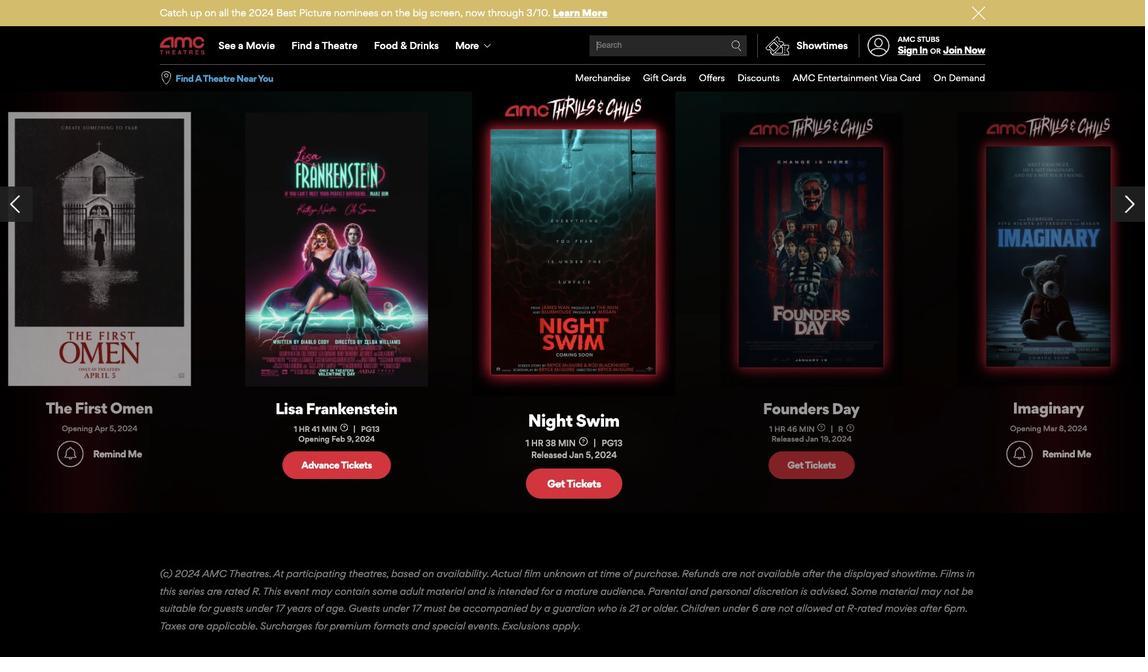 Task type: describe. For each thing, give the bounding box(es) containing it.
remind me for mar
[[1043, 449, 1092, 461]]

remind for omen
[[93, 449, 126, 461]]

night swim link
[[487, 410, 660, 431]]

unknown
[[544, 568, 586, 581]]

gift
[[643, 72, 659, 83]]

day
[[832, 400, 860, 419]]

2024 down r
[[832, 435, 852, 445]]

frankenstein
[[306, 400, 397, 419]]

night
[[528, 410, 573, 431]]

theatres,
[[349, 568, 389, 581]]

through
[[488, 7, 524, 19]]

(c) 2024 amc theatres. at participating theatres, based on availability. actual film unknown at time of purchase. refunds are not available after the displayed showtime. films in this series are rated r. this event may contain some adult material and is intended for a mature audience. parental and personal discretion is advised. some material may not be suitable for guests under 17 years of age. guests under 17 must be accompanied by a guardian who is 21 or older. children under 6 are not allowed at r-rated movies after 6pm. taxes are applicable. surcharges for premium formats and special events. exclusions apply.
[[160, 568, 975, 633]]

1 for night
[[526, 439, 529, 449]]

the first omen opening apr 5, 2024
[[45, 399, 153, 434]]

guests
[[214, 603, 243, 616]]

near
[[237, 72, 256, 84]]

get for night
[[547, 477, 565, 491]]

hr for night
[[531, 439, 544, 449]]

1 horizontal spatial and
[[468, 586, 486, 598]]

me for mar
[[1077, 449, 1092, 461]]

0 horizontal spatial be
[[449, 603, 461, 616]]

some
[[851, 586, 877, 598]]

night swim
[[528, 410, 620, 431]]

parental
[[648, 586, 688, 598]]

submit search icon image
[[731, 41, 742, 51]]

2 material from the left
[[880, 586, 919, 598]]

by
[[530, 603, 542, 616]]

a down 'picture'
[[314, 39, 320, 52]]

movie poster for the first omen image
[[8, 112, 191, 387]]

tickets for frankenstein
[[341, 460, 372, 472]]

amc inside (c) 2024 amc theatres. at participating theatres, based on availability. actual film unknown at time of purchase. refunds are not available after the displayed showtime. films in this series are rated r. this event may contain some adult material and is intended for a mature audience. parental and personal discretion is advised. some material may not be suitable for guests under 17 years of age. guests under 17 must be accompanied by a guardian who is 21 or older. children under 6 are not allowed at r-rated movies after 6pm. taxes are applicable. surcharges for premium formats and special events. exclusions apply.
[[202, 568, 227, 581]]

3 under from the left
[[723, 603, 749, 616]]

1 horizontal spatial of
[[623, 568, 632, 581]]

see
[[219, 39, 236, 52]]

opening for pg13
[[298, 435, 330, 445]]

taxes
[[160, 621, 186, 633]]

children
[[681, 603, 720, 616]]

2 17 from the left
[[412, 603, 421, 616]]

sign
[[898, 44, 918, 56]]

2 horizontal spatial not
[[944, 586, 959, 598]]

5, inside the pg13 released jan 5, 2024
[[586, 450, 593, 460]]

catch
[[160, 7, 188, 19]]

advance tickets link
[[283, 452, 391, 480]]

on demand link
[[921, 65, 986, 92]]

hr for lisa
[[299, 425, 310, 434]]

tickets for swim
[[567, 477, 601, 491]]

or inside (c) 2024 amc theatres. at participating theatres, based on availability. actual film unknown at time of purchase. refunds are not available after the displayed showtime. films in this series are rated r. this event may contain some adult material and is intended for a mature audience. parental and personal discretion is advised. some material may not be suitable for guests under 17 years of age. guests under 17 must be accompanied by a guardian who is 21 or older. children under 6 are not allowed at r-rated movies after 6pm. taxes are applicable. surcharges for premium formats and special events. exclusions apply.
[[642, 603, 651, 616]]

find a theatre link
[[283, 28, 366, 64]]

41
[[312, 425, 320, 434]]

tickets for day
[[805, 460, 836, 472]]

feb
[[332, 435, 345, 445]]

adult
[[400, 586, 424, 598]]

showtimes image
[[758, 34, 797, 58]]

food & drinks link
[[366, 28, 447, 64]]

card
[[900, 72, 921, 83]]

a right the by at the left bottom
[[544, 603, 551, 616]]

displayed
[[844, 568, 889, 581]]

learn
[[553, 7, 580, 19]]

lisa
[[276, 400, 303, 419]]

remind me for omen
[[93, 449, 142, 461]]

0 horizontal spatial on
[[205, 7, 216, 19]]

more information about image for frankenstein
[[340, 424, 348, 432]]

merchandise link
[[563, 65, 630, 92]]

&
[[401, 39, 407, 52]]

are right taxes
[[189, 621, 204, 633]]

are up guests
[[207, 586, 222, 598]]

1 hr 41 min
[[294, 425, 337, 434]]

see a movie
[[219, 39, 275, 52]]

contain
[[335, 586, 370, 598]]

1 horizontal spatial jan
[[806, 435, 819, 445]]

1 under from the left
[[246, 603, 273, 616]]

lisa frankenstein
[[276, 400, 397, 419]]

6pm.
[[944, 603, 967, 616]]

1 horizontal spatial more
[[582, 7, 608, 19]]

0 vertical spatial be
[[962, 586, 974, 598]]

min for night
[[558, 439, 576, 449]]

theatre for a
[[203, 72, 235, 84]]

0 horizontal spatial for
[[199, 603, 211, 616]]

r.
[[252, 586, 261, 598]]

remind me button for opening
[[1007, 442, 1092, 468]]

accompanied
[[463, 603, 528, 616]]

hr for founders
[[775, 425, 785, 434]]

find a theatre near you button
[[176, 72, 273, 85]]

up
[[190, 7, 202, 19]]

theatre for a
[[322, 39, 358, 52]]

r button
[[838, 425, 854, 434]]

years
[[287, 603, 312, 616]]

who
[[598, 603, 617, 616]]

apply.
[[553, 621, 581, 633]]

now
[[466, 7, 485, 19]]

1 horizontal spatial is
[[620, 603, 627, 616]]

5, inside the first omen opening apr 5, 2024
[[109, 424, 115, 434]]

0 vertical spatial after
[[803, 568, 824, 581]]

stubs
[[917, 35, 940, 44]]

1 hr 46 min
[[769, 425, 815, 434]]

visa
[[880, 72, 898, 83]]

0 horizontal spatial not
[[740, 568, 755, 581]]

special
[[433, 621, 465, 633]]

pg13 released jan 5, 2024
[[531, 439, 623, 460]]

find something scary
[[159, 28, 439, 63]]

founders day link
[[734, 400, 889, 419]]

this
[[263, 586, 281, 598]]

discretion
[[753, 586, 798, 598]]

sign in button
[[898, 44, 928, 56]]

the first omen link
[[21, 399, 177, 418]]

imaginary
[[1013, 399, 1084, 418]]

films
[[940, 568, 964, 581]]

menu containing more
[[160, 28, 986, 64]]

allowed
[[796, 603, 833, 616]]

movie poster for imaginary image
[[958, 112, 1141, 387]]

more information about image
[[579, 438, 588, 447]]

gift cards
[[643, 72, 686, 83]]

0 horizontal spatial at
[[588, 568, 598, 581]]

2 horizontal spatial and
[[690, 586, 708, 598]]

get tickets link for night
[[526, 469, 622, 499]]

get tickets for night
[[547, 477, 601, 491]]

demand
[[949, 72, 986, 83]]

must
[[424, 603, 446, 616]]

amc stubs sign in or join now
[[898, 35, 986, 56]]

entertainment
[[818, 72, 878, 83]]

suitable
[[160, 603, 196, 616]]

on inside (c) 2024 amc theatres. at participating theatres, based on availability. actual film unknown at time of purchase. refunds are not available after the displayed showtime. films in this series are rated r. this event may contain some adult material and is intended for a mature audience. parental and personal discretion is advised. some material may not be suitable for guests under 17 years of age. guests under 17 must be accompanied by a guardian who is 21 or older. children under 6 are not allowed at r-rated movies after 6pm. taxes are applicable. surcharges for premium formats and special events. exclusions apply.
[[422, 568, 434, 581]]

0 vertical spatial released
[[772, 435, 804, 445]]

0 vertical spatial rated
[[225, 586, 250, 598]]

in
[[920, 44, 928, 56]]

2024 inside the pg13 released jan 5, 2024
[[595, 450, 617, 460]]

8,
[[1060, 424, 1066, 434]]

scary
[[366, 28, 439, 63]]

cookie consent banner dialog
[[0, 623, 1145, 658]]

search the AMC website text field
[[595, 41, 731, 51]]

based
[[391, 568, 420, 581]]

food
[[374, 39, 398, 52]]

surcharges
[[260, 621, 312, 633]]

0 horizontal spatial and
[[412, 621, 430, 633]]

showtimes link
[[757, 34, 848, 58]]

1 for founders
[[769, 425, 773, 434]]

age.
[[326, 603, 346, 616]]

2 under from the left
[[383, 603, 409, 616]]

remind for mar
[[1043, 449, 1076, 461]]



Task type: locate. For each thing, give the bounding box(es) containing it.
more information about image up 9,
[[340, 424, 348, 432]]

movie poster for night swim image
[[473, 92, 676, 397]]

0 horizontal spatial hr
[[299, 425, 310, 434]]

1 vertical spatial more
[[455, 39, 479, 52]]

0 vertical spatial amc
[[898, 35, 916, 44]]

material up the movies
[[880, 586, 919, 598]]

not down "discretion"
[[779, 603, 794, 616]]

me
[[128, 449, 142, 461], [1077, 449, 1092, 461]]

0 horizontal spatial theatre
[[203, 72, 235, 84]]

is left 21
[[620, 603, 627, 616]]

sign in or join amc stubs element
[[859, 28, 986, 64]]

applicable.
[[206, 621, 258, 633]]

r-
[[847, 603, 858, 616]]

1 vertical spatial theatre
[[203, 72, 235, 84]]

1 horizontal spatial 1
[[526, 439, 529, 449]]

2 vertical spatial not
[[779, 603, 794, 616]]

not down films
[[944, 586, 959, 598]]

amc inside amc entertainment visa card link
[[793, 72, 815, 83]]

on left all
[[205, 7, 216, 19]]

amc up series
[[202, 568, 227, 581]]

a
[[238, 39, 244, 52], [314, 39, 320, 52], [556, 586, 562, 598], [544, 603, 551, 616]]

rated
[[225, 586, 250, 598], [858, 603, 882, 616]]

for down age.
[[315, 621, 327, 633]]

more down "now" at the left top of page
[[455, 39, 479, 52]]

0 horizontal spatial rated
[[225, 586, 250, 598]]

hr left 41
[[299, 425, 310, 434]]

1 horizontal spatial remind me button
[[1007, 442, 1092, 468]]

all
[[219, 7, 229, 19]]

gift cards link
[[630, 65, 686, 92]]

1 horizontal spatial may
[[921, 586, 942, 598]]

theatre down nominees
[[322, 39, 358, 52]]

older.
[[653, 603, 678, 616]]

released inside the pg13 released jan 5, 2024
[[531, 450, 568, 460]]

are up personal
[[722, 568, 737, 581]]

0 horizontal spatial after
[[803, 568, 824, 581]]

0 horizontal spatial material
[[427, 586, 465, 598]]

0 horizontal spatial remind me button
[[57, 442, 142, 468]]

be down in
[[962, 586, 974, 598]]

or inside amc stubs sign in or join now
[[930, 47, 941, 56]]

2024 inside the first omen opening apr 5, 2024
[[117, 424, 137, 434]]

1 me from the left
[[128, 449, 142, 461]]

1 horizontal spatial 17
[[412, 603, 421, 616]]

0 horizontal spatial remind
[[93, 449, 126, 461]]

2 horizontal spatial min
[[799, 425, 815, 434]]

may down participating
[[312, 586, 332, 598]]

omen
[[110, 399, 153, 418]]

the right all
[[231, 7, 246, 19]]

19,
[[821, 435, 830, 445]]

on demand
[[934, 72, 986, 83]]

theatre right the a
[[203, 72, 235, 84]]

get tickets link down the pg13 released jan 5, 2024
[[526, 469, 622, 499]]

46
[[787, 425, 797, 434]]

opening inside the first omen opening apr 5, 2024
[[61, 424, 93, 434]]

1 may from the left
[[312, 586, 332, 598]]

jan left '19,'
[[806, 435, 819, 445]]

theatres.
[[229, 568, 271, 581]]

1 horizontal spatial get tickets
[[787, 460, 836, 472]]

0 horizontal spatial tickets
[[341, 460, 372, 472]]

jan inside the pg13 released jan 5, 2024
[[569, 450, 584, 460]]

at left r-
[[835, 603, 845, 616]]

a right see
[[238, 39, 244, 52]]

1 remind me button from the left
[[57, 442, 142, 468]]

actual
[[491, 568, 522, 581]]

more information about image right r
[[846, 425, 854, 433]]

remind me down 8,
[[1043, 449, 1092, 461]]

2 vertical spatial for
[[315, 621, 327, 633]]

0 horizontal spatial of
[[315, 603, 323, 616]]

swim
[[576, 410, 620, 431]]

more information about image inside the 1 hr 41 min 'button'
[[340, 424, 348, 432]]

get
[[787, 460, 803, 472], [547, 477, 565, 491]]

more information about image inside r button
[[846, 425, 854, 433]]

1 horizontal spatial get tickets link
[[769, 452, 855, 480]]

get down 1 hr 38 min button
[[547, 477, 565, 491]]

5, right apr
[[109, 424, 115, 434]]

on
[[205, 7, 216, 19], [381, 7, 393, 19], [422, 568, 434, 581]]

38
[[546, 439, 556, 449]]

1 hr 46 min button
[[769, 424, 826, 435]]

pg13 down swim
[[602, 439, 623, 449]]

pg13
[[361, 425, 380, 434], [602, 439, 623, 449]]

imaginary opening mar 8, 2024
[[1011, 399, 1088, 434]]

1 horizontal spatial hr
[[531, 439, 544, 449]]

2024 up series
[[175, 568, 200, 581]]

a
[[195, 72, 201, 84]]

movies
[[885, 603, 917, 616]]

pg13 opening feb 9, 2024
[[298, 425, 380, 445]]

not
[[740, 568, 755, 581], [944, 586, 959, 598], [779, 603, 794, 616]]

0 vertical spatial get
[[787, 460, 803, 472]]

2 remind me from the left
[[1043, 449, 1092, 461]]

lisa frankenstein link
[[259, 400, 414, 419]]

may down 'showtime.'
[[921, 586, 942, 598]]

1 17 from the left
[[275, 603, 285, 616]]

get down released jan 19, 2024
[[787, 460, 803, 472]]

find inside button
[[176, 72, 194, 84]]

1 horizontal spatial after
[[920, 603, 941, 616]]

menu containing merchandise
[[563, 65, 986, 92]]

remind down 8,
[[1043, 449, 1076, 461]]

available
[[758, 568, 800, 581]]

get tickets
[[787, 460, 836, 472], [547, 477, 601, 491]]

hr left 46
[[775, 425, 785, 434]]

more information about image
[[340, 424, 348, 432], [818, 424, 826, 432], [846, 425, 854, 433]]

opening left mar
[[1011, 424, 1042, 434]]

intended
[[498, 586, 539, 598]]

amc logo image
[[160, 37, 206, 55], [160, 37, 206, 55]]

1 horizontal spatial the
[[395, 7, 410, 19]]

min up feb
[[322, 425, 337, 434]]

tickets down '19,'
[[805, 460, 836, 472]]

menu down learn
[[160, 28, 986, 64]]

17 up "surcharges"
[[275, 603, 285, 616]]

opening inside pg13 opening feb 9, 2024
[[298, 435, 330, 445]]

be up special
[[449, 603, 461, 616]]

you
[[258, 72, 273, 84]]

min for lisa
[[322, 425, 337, 434]]

amc for sign
[[898, 35, 916, 44]]

1 inside 1 hr 38 min button
[[526, 439, 529, 449]]

0 vertical spatial 5,
[[109, 424, 115, 434]]

0 vertical spatial more
[[582, 7, 608, 19]]

6
[[752, 603, 758, 616]]

1 material from the left
[[427, 586, 465, 598]]

catch up on all the 2024 best picture nominees on the big screen, now through 3/10. learn more
[[160, 7, 608, 19]]

at
[[273, 568, 284, 581]]

or right 21
[[642, 603, 651, 616]]

0 horizontal spatial min
[[322, 425, 337, 434]]

a down unknown
[[556, 586, 562, 598]]

remind down apr
[[93, 449, 126, 461]]

1 vertical spatial at
[[835, 603, 845, 616]]

under down r.
[[246, 603, 273, 616]]

1 horizontal spatial remind
[[1043, 449, 1076, 461]]

1 vertical spatial 5,
[[586, 450, 593, 460]]

more information about image inside '1 hr 46 min' button
[[818, 424, 826, 432]]

3/10.
[[527, 7, 550, 19]]

tickets down 9,
[[341, 460, 372, 472]]

find for find a theatre
[[292, 39, 312, 52]]

1 vertical spatial amc
[[793, 72, 815, 83]]

(c)
[[160, 568, 172, 581]]

1 horizontal spatial material
[[880, 586, 919, 598]]

under up formats
[[383, 603, 409, 616]]

1 horizontal spatial theatre
[[322, 39, 358, 52]]

amc down "showtimes" link
[[793, 72, 815, 83]]

0 horizontal spatial opening
[[61, 424, 93, 434]]

material up must
[[427, 586, 465, 598]]

exclusions
[[502, 621, 550, 633]]

get tickets down the pg13 released jan 5, 2024
[[547, 477, 601, 491]]

min right 38
[[558, 439, 576, 449]]

1 vertical spatial rated
[[858, 603, 882, 616]]

2024 down swim
[[595, 450, 617, 460]]

tickets inside advance tickets link
[[341, 460, 372, 472]]

first
[[75, 399, 107, 418]]

1 left 46
[[769, 425, 773, 434]]

2 horizontal spatial on
[[422, 568, 434, 581]]

find for find something scary
[[159, 28, 215, 63]]

theatre inside button
[[203, 72, 235, 84]]

1 vertical spatial get
[[547, 477, 565, 491]]

material
[[427, 586, 465, 598], [880, 586, 919, 598]]

21
[[629, 603, 639, 616]]

1 inside 'button'
[[294, 425, 297, 434]]

5, down more information about image
[[586, 450, 593, 460]]

1 horizontal spatial on
[[381, 7, 393, 19]]

min for founders
[[799, 425, 815, 434]]

0 vertical spatial for
[[541, 586, 553, 598]]

1 horizontal spatial be
[[962, 586, 974, 598]]

availability.
[[437, 568, 489, 581]]

1 remind me from the left
[[93, 449, 142, 461]]

more inside more button
[[455, 39, 479, 52]]

me for omen
[[128, 449, 142, 461]]

0 horizontal spatial more information about image
[[340, 424, 348, 432]]

2 remind from the left
[[1043, 449, 1076, 461]]

find a theatre near you
[[176, 72, 273, 84]]

find a theatre
[[292, 39, 358, 52]]

0 horizontal spatial 17
[[275, 603, 285, 616]]

remind me
[[93, 449, 142, 461], [1043, 449, 1092, 461]]

advised.
[[810, 586, 849, 598]]

mar
[[1044, 424, 1058, 434]]

pg13 inside the pg13 released jan 5, 2024
[[602, 439, 623, 449]]

remind me button down apr
[[57, 442, 142, 468]]

0 horizontal spatial 1
[[294, 425, 297, 434]]

1 horizontal spatial more information about image
[[818, 424, 826, 432]]

pg13 for night swim
[[602, 439, 623, 449]]

discounts link
[[725, 65, 780, 92]]

1 horizontal spatial pg13
[[602, 439, 623, 449]]

opening left apr
[[61, 424, 93, 434]]

menu
[[160, 28, 986, 64], [563, 65, 986, 92]]

of left age.
[[315, 603, 323, 616]]

remind me button for first
[[57, 442, 142, 468]]

hr inside 'button'
[[299, 425, 310, 434]]

on right nominees
[[381, 7, 393, 19]]

find down up
[[159, 28, 215, 63]]

2 horizontal spatial opening
[[1011, 424, 1042, 434]]

guests
[[348, 603, 380, 616]]

movie poster for lisa frankenstein image
[[245, 113, 428, 387]]

get tickets link for founders
[[769, 452, 855, 480]]

2 horizontal spatial hr
[[775, 425, 785, 434]]

0 horizontal spatial get tickets link
[[526, 469, 622, 499]]

2 horizontal spatial more information about image
[[846, 425, 854, 433]]

1 horizontal spatial tickets
[[567, 477, 601, 491]]

after up 'advised.' on the right of page
[[803, 568, 824, 581]]

2 horizontal spatial tickets
[[805, 460, 836, 472]]

1 for lisa
[[294, 425, 297, 434]]

nominees
[[334, 7, 378, 19]]

pg13 down the frankenstein
[[361, 425, 380, 434]]

or right in
[[930, 47, 941, 56]]

5,
[[109, 424, 115, 434], [586, 450, 593, 460]]

of
[[623, 568, 632, 581], [315, 603, 323, 616]]

1 horizontal spatial amc
[[793, 72, 815, 83]]

refunds
[[682, 568, 720, 581]]

amc for visa
[[793, 72, 815, 83]]

me down imaginary opening mar 8, 2024
[[1077, 449, 1092, 461]]

is up accompanied
[[488, 586, 495, 598]]

2024 right 9,
[[355, 435, 375, 445]]

movie poster for founders day image
[[720, 113, 903, 387]]

rated down some
[[858, 603, 882, 616]]

1 hr 41 min button
[[294, 424, 348, 435]]

1 remind from the left
[[93, 449, 126, 461]]

2 vertical spatial amc
[[202, 568, 227, 581]]

in
[[967, 568, 975, 581]]

on right based on the bottom left
[[422, 568, 434, 581]]

0 horizontal spatial the
[[231, 7, 246, 19]]

1 vertical spatial jan
[[569, 450, 584, 460]]

get tickets for founders
[[787, 460, 836, 472]]

9,
[[347, 435, 353, 445]]

1 horizontal spatial remind me
[[1043, 449, 1092, 461]]

and down must
[[412, 621, 430, 633]]

0 horizontal spatial get tickets
[[547, 477, 601, 491]]

is up 'allowed'
[[801, 586, 808, 598]]

17 down the adult
[[412, 603, 421, 616]]

1 horizontal spatial me
[[1077, 449, 1092, 461]]

audience.
[[601, 586, 646, 598]]

1 horizontal spatial or
[[930, 47, 941, 56]]

amc inside amc stubs sign in or join now
[[898, 35, 916, 44]]

series
[[178, 586, 204, 598]]

min inside 'button'
[[322, 425, 337, 434]]

2 horizontal spatial the
[[827, 568, 842, 581]]

of right time
[[623, 568, 632, 581]]

2024 inside pg13 opening feb 9, 2024
[[355, 435, 375, 445]]

1 vertical spatial menu
[[563, 65, 986, 92]]

0 horizontal spatial under
[[246, 603, 273, 616]]

formats
[[374, 621, 409, 633]]

remind me down apr
[[93, 449, 142, 461]]

1 inside '1 hr 46 min' button
[[769, 425, 773, 434]]

opening for imaginary
[[1011, 424, 1042, 434]]

the up 'advised.' on the right of page
[[827, 568, 842, 581]]

purchase.
[[635, 568, 680, 581]]

1 vertical spatial or
[[642, 603, 651, 616]]

2024 down omen
[[117, 424, 137, 434]]

after left 6pm.
[[920, 603, 941, 616]]

advance
[[302, 460, 339, 472]]

1
[[294, 425, 297, 434], [769, 425, 773, 434], [526, 439, 529, 449]]

0 vertical spatial pg13
[[361, 425, 380, 434]]

0 horizontal spatial is
[[488, 586, 495, 598]]

1 horizontal spatial at
[[835, 603, 845, 616]]

1 horizontal spatial under
[[383, 603, 409, 616]]

0 vertical spatial of
[[623, 568, 632, 581]]

more button
[[447, 28, 502, 64]]

2 remind me button from the left
[[1007, 442, 1092, 468]]

may
[[312, 586, 332, 598], [921, 586, 942, 598]]

2 horizontal spatial for
[[541, 586, 553, 598]]

remind me button down mar
[[1007, 442, 1092, 468]]

the
[[45, 399, 72, 418]]

pg13 for lisa frankenstein
[[361, 425, 380, 434]]

0 vertical spatial get tickets
[[787, 460, 836, 472]]

released down 1 hr 38 min
[[531, 450, 568, 460]]

1 vertical spatial not
[[944, 586, 959, 598]]

2024 inside imaginary opening mar 8, 2024
[[1068, 424, 1088, 434]]

0 vertical spatial at
[[588, 568, 598, 581]]

1 hr 38 min button
[[526, 438, 588, 450]]

2 may from the left
[[921, 586, 942, 598]]

find for find a theatre near you
[[176, 72, 194, 84]]

advance tickets
[[302, 460, 372, 472]]

1 horizontal spatial not
[[779, 603, 794, 616]]

0 vertical spatial or
[[930, 47, 941, 56]]

0 horizontal spatial me
[[128, 449, 142, 461]]

0 horizontal spatial released
[[531, 450, 568, 460]]

food & drinks
[[374, 39, 439, 52]]

showtime.
[[892, 568, 938, 581]]

1 vertical spatial of
[[315, 603, 323, 616]]

2024 left best
[[249, 7, 274, 19]]

1 vertical spatial released
[[531, 450, 568, 460]]

event
[[284, 586, 309, 598]]

pg13 inside pg13 opening feb 9, 2024
[[361, 425, 380, 434]]

1 left 38
[[526, 439, 529, 449]]

0 vertical spatial menu
[[160, 28, 986, 64]]

tickets down the pg13 released jan 5, 2024
[[567, 477, 601, 491]]

2 horizontal spatial is
[[801, 586, 808, 598]]

the inside (c) 2024 amc theatres. at participating theatres, based on availability. actual film unknown at time of purchase. refunds are not available after the displayed showtime. films in this series are rated r. this event may contain some adult material and is intended for a mature audience. parental and personal discretion is advised. some material may not be suitable for guests under 17 years of age. guests under 17 must be accompanied by a guardian who is 21 or older. children under 6 are not allowed at r-rated movies after 6pm. taxes are applicable. surcharges for premium formats and special events. exclusions apply.
[[827, 568, 842, 581]]

more information about image for day
[[818, 424, 826, 432]]

get for founders
[[787, 460, 803, 472]]

2 horizontal spatial 1
[[769, 425, 773, 434]]

2024 right 8,
[[1068, 424, 1088, 434]]

0 horizontal spatial pg13
[[361, 425, 380, 434]]

rated left r.
[[225, 586, 250, 598]]

released down 1 hr 46 min
[[772, 435, 804, 445]]

get tickets link down released jan 19, 2024
[[769, 452, 855, 480]]

1 vertical spatial get tickets
[[547, 477, 601, 491]]

2024 inside (c) 2024 amc theatres. at participating theatres, based on availability. actual film unknown at time of purchase. refunds are not available after the displayed showtime. films in this series are rated r. this event may contain some adult material and is intended for a mature audience. parental and personal discretion is advised. some material may not be suitable for guests under 17 years of age. guests under 17 must be accompanied by a guardian who is 21 or older. children under 6 are not allowed at r-rated movies after 6pm. taxes are applicable. surcharges for premium formats and special events. exclusions apply.
[[175, 568, 200, 581]]

for down series
[[199, 603, 211, 616]]

or
[[930, 47, 941, 56], [642, 603, 651, 616]]

0 horizontal spatial 5,
[[109, 424, 115, 434]]

tickets
[[341, 460, 372, 472], [805, 460, 836, 472], [567, 477, 601, 491]]

discounts
[[738, 72, 780, 83]]

opening down the 1 hr 41 min
[[298, 435, 330, 445]]

get tickets down released jan 19, 2024
[[787, 460, 836, 472]]

the left big
[[395, 7, 410, 19]]

are right the 6
[[761, 603, 776, 616]]

opening inside imaginary opening mar 8, 2024
[[1011, 424, 1042, 434]]

and down availability.
[[468, 586, 486, 598]]

find left the a
[[176, 72, 194, 84]]

1 horizontal spatial for
[[315, 621, 327, 633]]

get tickets link
[[769, 452, 855, 480], [526, 469, 622, 499]]

and
[[468, 586, 486, 598], [690, 586, 708, 598], [412, 621, 430, 633]]

2 me from the left
[[1077, 449, 1092, 461]]

more right learn
[[582, 7, 608, 19]]

and up children
[[690, 586, 708, 598]]

at left time
[[588, 568, 598, 581]]

1 horizontal spatial 5,
[[586, 450, 593, 460]]

hr left 38
[[531, 439, 544, 449]]

me down omen
[[128, 449, 142, 461]]

1 left 41
[[294, 425, 297, 434]]

under down personal
[[723, 603, 749, 616]]

founders
[[763, 400, 829, 419]]

user profile image
[[860, 35, 897, 57]]

see a movie link
[[210, 28, 283, 64]]

1 vertical spatial after
[[920, 603, 941, 616]]

some
[[373, 586, 398, 598]]

more information about image up '19,'
[[818, 424, 826, 432]]

0 horizontal spatial remind me
[[93, 449, 142, 461]]

find down 'picture'
[[292, 39, 312, 52]]



Task type: vqa. For each thing, say whether or not it's contained in the screenshot.
the left for
yes



